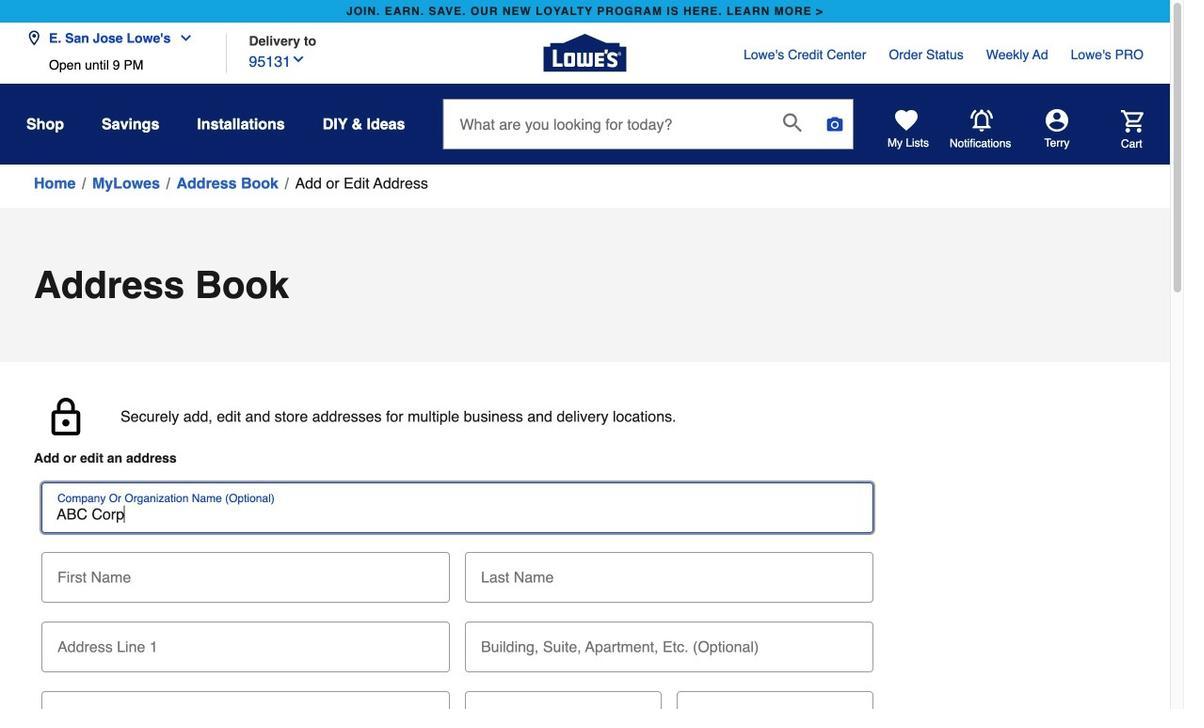 Task type: locate. For each thing, give the bounding box(es) containing it.
None search field
[[443, 99, 854, 167]]

0 vertical spatial chevron down image
[[171, 31, 193, 46]]

lowe's home improvement lists image
[[895, 109, 918, 132]]

main content
[[0, 165, 1170, 710]]

FirstName text field
[[49, 553, 443, 594]]

line2 text field
[[473, 622, 866, 664]]

1 vertical spatial chevron down image
[[291, 52, 306, 67]]

chevron down image
[[171, 31, 193, 46], [291, 52, 306, 67]]

location image
[[26, 31, 41, 46]]

0 horizontal spatial chevron down image
[[171, 31, 193, 46]]



Task type: describe. For each thing, give the bounding box(es) containing it.
Search Query text field
[[444, 100, 768, 149]]

1 horizontal spatial chevron down image
[[291, 52, 306, 67]]

lowe's home improvement cart image
[[1121, 110, 1144, 133]]

LastName text field
[[473, 553, 866, 594]]

search image
[[783, 113, 802, 132]]

companyName text field
[[49, 506, 866, 524]]

lowe's home improvement logo image
[[544, 12, 627, 95]]

lowe's home improvement notification center image
[[971, 109, 993, 132]]

line1 text field
[[49, 622, 443, 664]]

camera image
[[826, 115, 845, 134]]



Task type: vqa. For each thing, say whether or not it's contained in the screenshot.
LINE1 'Text Field'
yes



